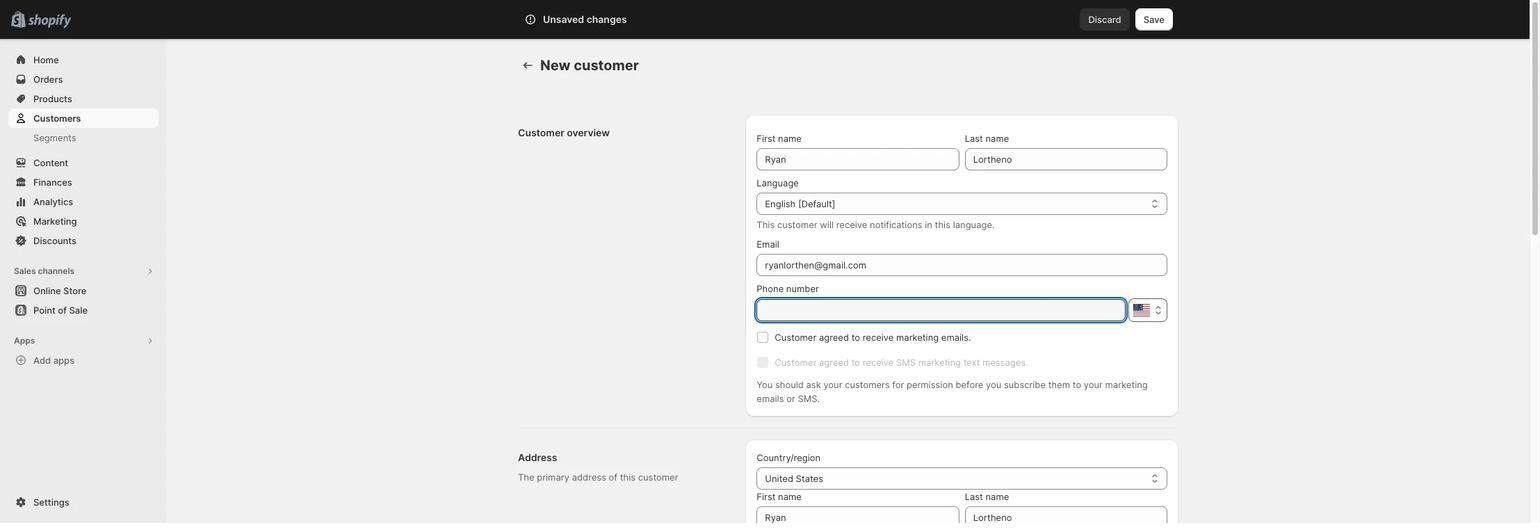 Task type: vqa. For each thing, say whether or not it's contained in the screenshot.
Received link at the top left of page
no



Task type: locate. For each thing, give the bounding box(es) containing it.
this right "in"
[[935, 219, 951, 230]]

the primary address of this customer
[[518, 472, 679, 483]]

first name up language
[[757, 133, 802, 144]]

them
[[1049, 379, 1071, 390]]

0 vertical spatial last name text field
[[965, 148, 1168, 170]]

customer right address
[[638, 472, 679, 483]]

0 vertical spatial to
[[852, 332, 861, 343]]

0 vertical spatial first
[[757, 133, 776, 144]]

segments link
[[8, 128, 159, 147]]

last for first name text box
[[965, 133, 984, 144]]

2 last name from the top
[[965, 491, 1010, 502]]

1 vertical spatial first
[[757, 491, 776, 502]]

first
[[757, 133, 776, 144], [757, 491, 776, 502]]

receive up customers
[[863, 357, 894, 368]]

0 vertical spatial last
[[965, 133, 984, 144]]

0 vertical spatial marketing
[[897, 332, 939, 343]]

2 last name text field from the top
[[965, 506, 1168, 523]]

point
[[33, 305, 56, 316]]

analytics
[[33, 196, 73, 207]]

permission
[[907, 379, 954, 390]]

1 agreed from the top
[[819, 332, 849, 343]]

1 vertical spatial last
[[965, 491, 984, 502]]

of left sale
[[58, 305, 67, 316]]

you
[[986, 379, 1002, 390]]

1 vertical spatial to
[[852, 357, 861, 368]]

first for first name text field
[[757, 491, 776, 502]]

new
[[541, 57, 571, 74]]

states
[[796, 473, 824, 484]]

marketing
[[897, 332, 939, 343], [919, 357, 961, 368], [1106, 379, 1148, 390]]

add apps
[[33, 355, 75, 366]]

point of sale
[[33, 305, 88, 316]]

agreed for customer agreed to receive sms marketing text messages.
[[819, 357, 849, 368]]

apps
[[14, 335, 35, 346]]

of
[[58, 305, 67, 316], [609, 472, 618, 483]]

shopify image
[[28, 14, 71, 28]]

you should ask your customers for permission before you subscribe them to your marketing emails or sms.
[[757, 379, 1148, 404]]

unsaved changes
[[543, 13, 627, 25]]

first name
[[757, 133, 802, 144], [757, 491, 802, 502]]

0 vertical spatial this
[[935, 219, 951, 230]]

notifications
[[870, 219, 923, 230]]

address
[[518, 451, 558, 463]]

agreed
[[819, 332, 849, 343], [819, 357, 849, 368]]

search button
[[563, 8, 967, 31]]

0 vertical spatial last name
[[965, 133, 1010, 144]]

emails.
[[942, 332, 972, 343]]

1 vertical spatial customer
[[775, 332, 817, 343]]

channels
[[38, 266, 75, 276]]

2 first name from the top
[[757, 491, 802, 502]]

1 vertical spatial last name
[[965, 491, 1010, 502]]

0 horizontal spatial your
[[824, 379, 843, 390]]

receive
[[837, 219, 868, 230], [863, 332, 894, 343], [863, 357, 894, 368]]

to
[[852, 332, 861, 343], [852, 357, 861, 368], [1073, 379, 1082, 390]]

[default]
[[799, 198, 836, 209]]

united states (+1) image
[[1134, 304, 1151, 317]]

1 vertical spatial agreed
[[819, 357, 849, 368]]

0 horizontal spatial of
[[58, 305, 67, 316]]

marketing right them
[[1106, 379, 1148, 390]]

customers
[[33, 113, 81, 124]]

online store
[[33, 285, 87, 296]]

this
[[757, 219, 775, 230]]

first down the united
[[757, 491, 776, 502]]

customer
[[574, 57, 639, 74], [778, 219, 818, 230], [638, 472, 679, 483]]

phone number
[[757, 283, 819, 294]]

last name text field for first name text box
[[965, 148, 1168, 170]]

2 agreed from the top
[[819, 357, 849, 368]]

name
[[778, 133, 802, 144], [986, 133, 1010, 144], [778, 491, 802, 502], [986, 491, 1010, 502]]

customer for this
[[778, 219, 818, 230]]

0 vertical spatial receive
[[837, 219, 868, 230]]

2 vertical spatial receive
[[863, 357, 894, 368]]

your right the ask on the right of page
[[824, 379, 843, 390]]

2 last from the top
[[965, 491, 984, 502]]

your
[[824, 379, 843, 390], [1084, 379, 1103, 390]]

1 horizontal spatial your
[[1084, 379, 1103, 390]]

customers link
[[8, 109, 159, 128]]

analytics link
[[8, 192, 159, 211]]

will
[[820, 219, 834, 230]]

first for first name text box
[[757, 133, 776, 144]]

to for sms
[[852, 357, 861, 368]]

1 vertical spatial of
[[609, 472, 618, 483]]

0 vertical spatial customer
[[518, 127, 565, 138]]

customer agreed to receive sms marketing text messages.
[[775, 357, 1029, 368]]

agreed for customer agreed to receive marketing emails.
[[819, 332, 849, 343]]

marketing inside you should ask your customers for permission before you subscribe them to your marketing emails or sms.
[[1106, 379, 1148, 390]]

First name text field
[[757, 506, 960, 523]]

finances
[[33, 177, 72, 188]]

content
[[33, 157, 68, 168]]

save
[[1144, 14, 1165, 25]]

1 vertical spatial receive
[[863, 332, 894, 343]]

2 vertical spatial to
[[1073, 379, 1082, 390]]

last name
[[965, 133, 1010, 144], [965, 491, 1010, 502]]

new customer
[[541, 57, 639, 74]]

to inside you should ask your customers for permission before you subscribe them to your marketing emails or sms.
[[1073, 379, 1082, 390]]

customer
[[518, 127, 565, 138], [775, 332, 817, 343], [775, 357, 817, 368]]

receive up customer agreed to receive sms marketing text messages.
[[863, 332, 894, 343]]

1 last name from the top
[[965, 133, 1010, 144]]

1 first from the top
[[757, 133, 776, 144]]

united
[[765, 473, 794, 484]]

discounts link
[[8, 231, 159, 250]]

2 vertical spatial customer
[[775, 357, 817, 368]]

2 first from the top
[[757, 491, 776, 502]]

point of sale link
[[8, 301, 159, 320]]

receive right the will
[[837, 219, 868, 230]]

save button
[[1136, 8, 1174, 31]]

1 vertical spatial first name
[[757, 491, 802, 502]]

products link
[[8, 89, 159, 109]]

1 vertical spatial customer
[[778, 219, 818, 230]]

first up language
[[757, 133, 776, 144]]

Phone number text field
[[757, 299, 1126, 321]]

First name text field
[[757, 148, 960, 170]]

receive for marketing
[[863, 332, 894, 343]]

0 vertical spatial customer
[[574, 57, 639, 74]]

of right address
[[609, 472, 618, 483]]

Last name text field
[[965, 148, 1168, 170], [965, 506, 1168, 523]]

1 vertical spatial last name text field
[[965, 506, 1168, 523]]

0 vertical spatial agreed
[[819, 332, 849, 343]]

2 vertical spatial marketing
[[1106, 379, 1148, 390]]

marketing up sms
[[897, 332, 939, 343]]

1 last name text field from the top
[[965, 148, 1168, 170]]

customer down search
[[574, 57, 639, 74]]

should
[[776, 379, 804, 390]]

sms.
[[798, 393, 820, 404]]

your right them
[[1084, 379, 1103, 390]]

1 first name from the top
[[757, 133, 802, 144]]

1 last from the top
[[965, 133, 984, 144]]

customer for new
[[574, 57, 639, 74]]

1 horizontal spatial this
[[935, 219, 951, 230]]

marketing up permission
[[919, 357, 961, 368]]

last
[[965, 133, 984, 144], [965, 491, 984, 502]]

first name for first name text box
[[757, 133, 802, 144]]

first name for first name text field
[[757, 491, 802, 502]]

this right address
[[620, 472, 636, 483]]

first name down the united
[[757, 491, 802, 502]]

customer down english [default]
[[778, 219, 818, 230]]

this
[[935, 219, 951, 230], [620, 472, 636, 483]]

0 vertical spatial first name
[[757, 133, 802, 144]]

0 vertical spatial of
[[58, 305, 67, 316]]

phone
[[757, 283, 784, 294]]

0 horizontal spatial this
[[620, 472, 636, 483]]

last name for first name text box
[[965, 133, 1010, 144]]

text
[[964, 357, 980, 368]]



Task type: describe. For each thing, give the bounding box(es) containing it.
subscribe
[[1004, 379, 1046, 390]]

language.
[[953, 219, 995, 230]]

english [default]
[[765, 198, 836, 209]]

1 horizontal spatial of
[[609, 472, 618, 483]]

this customer will receive notifications in this language.
[[757, 219, 995, 230]]

number
[[787, 283, 819, 294]]

receive for notifications
[[837, 219, 868, 230]]

customer overview
[[518, 127, 610, 138]]

discounts
[[33, 235, 77, 246]]

apps
[[53, 355, 75, 366]]

content link
[[8, 153, 159, 173]]

orders link
[[8, 70, 159, 89]]

sale
[[69, 305, 88, 316]]

orders
[[33, 74, 63, 85]]

for
[[893, 379, 905, 390]]

of inside "button"
[[58, 305, 67, 316]]

online
[[33, 285, 61, 296]]

sales channels
[[14, 266, 75, 276]]

address
[[572, 472, 607, 483]]

ask
[[807, 379, 821, 390]]

last for first name text field
[[965, 491, 984, 502]]

changes
[[587, 13, 627, 25]]

add apps button
[[8, 351, 159, 370]]

2 your from the left
[[1084, 379, 1103, 390]]

last name for first name text field
[[965, 491, 1010, 502]]

home
[[33, 54, 59, 65]]

settings
[[33, 497, 69, 508]]

overview
[[567, 127, 610, 138]]

discard button
[[1081, 8, 1130, 31]]

add
[[33, 355, 51, 366]]

language
[[757, 177, 799, 189]]

or
[[787, 393, 796, 404]]

sms
[[897, 357, 916, 368]]

1 vertical spatial marketing
[[919, 357, 961, 368]]

receive for sms
[[863, 357, 894, 368]]

before
[[956, 379, 984, 390]]

marketing link
[[8, 211, 159, 231]]

in
[[925, 219, 933, 230]]

1 your from the left
[[824, 379, 843, 390]]

sales channels button
[[8, 262, 159, 281]]

the
[[518, 472, 535, 483]]

apps button
[[8, 331, 159, 351]]

search
[[586, 14, 616, 25]]

united states
[[765, 473, 824, 484]]

store
[[63, 285, 87, 296]]

customer agreed to receive marketing emails.
[[775, 332, 972, 343]]

online store link
[[8, 281, 159, 301]]

unsaved
[[543, 13, 584, 25]]

email
[[757, 239, 780, 250]]

country/region
[[757, 452, 821, 463]]

customer for customer overview
[[518, 127, 565, 138]]

emails
[[757, 393, 784, 404]]

settings link
[[8, 493, 159, 512]]

customers
[[845, 379, 890, 390]]

segments
[[33, 132, 76, 143]]

customer for customer agreed to receive marketing emails.
[[775, 332, 817, 343]]

english
[[765, 198, 796, 209]]

sales
[[14, 266, 36, 276]]

discard
[[1089, 14, 1122, 25]]

Email email field
[[757, 254, 1168, 276]]

messages.
[[983, 357, 1029, 368]]

products
[[33, 93, 72, 104]]

to for marketing
[[852, 332, 861, 343]]

you
[[757, 379, 773, 390]]

online store button
[[0, 281, 167, 301]]

primary
[[537, 472, 570, 483]]

last name text field for first name text field
[[965, 506, 1168, 523]]

customer for customer agreed to receive sms marketing text messages.
[[775, 357, 817, 368]]

2 vertical spatial customer
[[638, 472, 679, 483]]

home link
[[8, 50, 159, 70]]

point of sale button
[[0, 301, 167, 320]]

marketing
[[33, 216, 77, 227]]

finances link
[[8, 173, 159, 192]]

1 vertical spatial this
[[620, 472, 636, 483]]



